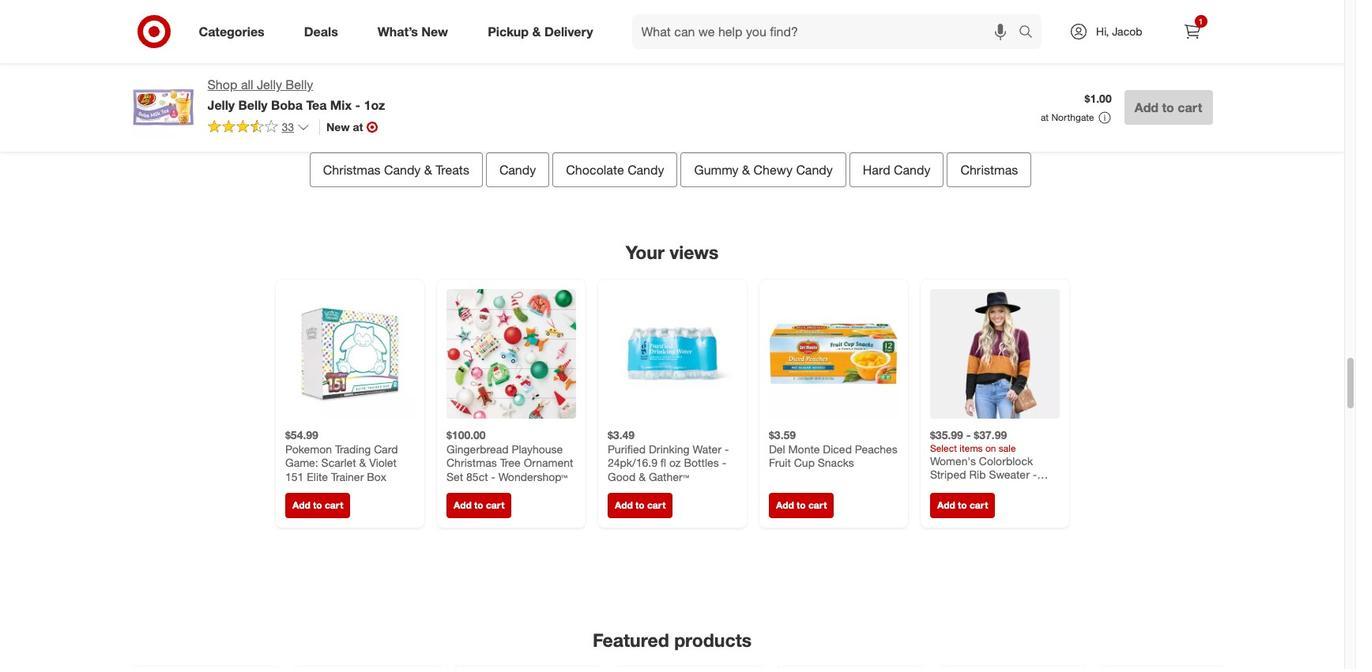 Task type: describe. For each thing, give the bounding box(es) containing it.
& inside $54.99 pokemon trading card game: scarlet & violet 151 elite trainer box
[[359, 456, 366, 469]]

on
[[985, 442, 996, 454]]

to for $3.49 purified drinking water - 24pk/16.9 fl oz bottles - good & gather™
[[635, 499, 644, 511]]

& left treats
[[424, 162, 432, 178]]

christmas for christmas candy & treats
[[323, 162, 381, 178]]

24pk/16.9
[[607, 456, 657, 469]]

add to cart for $54.99 pokemon trading card game: scarlet & violet 151 elite trainer box
[[292, 499, 343, 511]]

sweater
[[989, 468, 1029, 481]]

deals link
[[291, 14, 358, 49]]

candy inside candy link
[[500, 162, 536, 178]]

add for $3.59 del monte diced peaches fruit cup snacks
[[776, 499, 794, 511]]

scarlet
[[321, 456, 356, 469]]

add for $35.99 - $37.99 select items on sale women's colorblock striped rib sweater - cupshe
[[937, 499, 955, 511]]

trainer
[[331, 470, 364, 483]]

$3.49 purified drinking water - 24pk/16.9 fl oz bottles - good & gather™
[[607, 428, 729, 483]]

featured
[[593, 629, 669, 651]]

& right pickup
[[532, 23, 541, 39]]

diced
[[823, 442, 852, 455]]

1 vertical spatial new
[[327, 120, 350, 133]]

delivery
[[545, 23, 593, 39]]

what's
[[378, 23, 418, 39]]

water
[[692, 442, 721, 455]]

christmas candy & treats link
[[310, 153, 483, 187]]

0 horizontal spatial at
[[353, 120, 363, 133]]

christmas candy & treats
[[323, 162, 469, 178]]

purified
[[607, 442, 645, 455]]

gather™
[[648, 470, 689, 483]]

what's new link
[[364, 14, 468, 49]]

to for $100.00 gingerbread playhouse christmas tree ornament set 85ct - wondershop™
[[474, 499, 483, 511]]

$3.59 del monte diced peaches fruit cup snacks
[[769, 428, 897, 469]]

playhouse
[[511, 442, 563, 455]]

jacob
[[1112, 25, 1143, 38]]

33 link
[[208, 119, 310, 137]]

bottles
[[684, 456, 719, 469]]

- right water
[[724, 442, 729, 455]]

to for $35.99 - $37.99 select items on sale women's colorblock striped rib sweater - cupshe
[[958, 499, 967, 511]]

$100.00 gingerbread playhouse christmas tree ornament set 85ct - wondershop™
[[446, 428, 573, 483]]

cart for $100.00 gingerbread playhouse christmas tree ornament set 85ct - wondershop™
[[486, 499, 504, 511]]

purified drinking water - 24pk/16.9 fl oz bottles - good & gather™ image
[[607, 289, 737, 419]]

0 horizontal spatial jelly
[[208, 97, 235, 113]]

1 horizontal spatial belly
[[286, 77, 313, 92]]

colorblock
[[979, 454, 1033, 467]]

box
[[367, 470, 386, 483]]

oz
[[669, 456, 681, 469]]

add to cart for $3.49 purified drinking water - 24pk/16.9 fl oz bottles - good & gather™
[[615, 499, 665, 511]]

add to cart for $35.99 - $37.99 select items on sale women's colorblock striped rib sweater - cupshe
[[937, 499, 988, 511]]

elite
[[306, 470, 328, 483]]

christmas link
[[947, 153, 1032, 187]]

pickup & delivery link
[[474, 14, 613, 49]]

tree
[[500, 456, 520, 469]]

monte
[[788, 442, 820, 455]]

cup
[[794, 456, 815, 469]]

peaches
[[855, 442, 897, 455]]

wondershop™
[[498, 470, 567, 483]]

- right bottles
[[722, 456, 726, 469]]

add to cart button for $100.00 gingerbread playhouse christmas tree ornament set 85ct - wondershop™
[[446, 493, 511, 518]]

candy inside gummy & chewy candy link
[[796, 162, 833, 178]]

northgate
[[1052, 111, 1095, 123]]

add to cart for $100.00 gingerbread playhouse christmas tree ornament set 85ct - wondershop™
[[453, 499, 504, 511]]

gingerbread
[[446, 442, 508, 455]]

add for $100.00 gingerbread playhouse christmas tree ornament set 85ct - wondershop™
[[453, 499, 471, 511]]

hard candy
[[863, 162, 931, 178]]

add for $3.49 purified drinking water - 24pk/16.9 fl oz bottles - good & gather™
[[615, 499, 633, 511]]

add to cart for $3.59 del monte diced peaches fruit cup snacks
[[776, 499, 827, 511]]

ornament
[[523, 456, 573, 469]]

sale
[[999, 442, 1016, 454]]

add to cart button right "$1.00"
[[1125, 90, 1213, 125]]

cupshe
[[930, 482, 968, 495]]

- inside 'shop all jelly belly jelly belly boba tea mix - 1oz'
[[355, 97, 360, 113]]

hi, jacob
[[1096, 25, 1143, 38]]

gummy
[[694, 162, 739, 178]]

candy link
[[486, 153, 550, 187]]

hi,
[[1096, 25, 1109, 38]]

christmas for christmas
[[961, 162, 1018, 178]]

drinking
[[649, 442, 689, 455]]

treats
[[436, 162, 469, 178]]

151
[[285, 470, 303, 483]]

tea
[[306, 97, 327, 113]]

set
[[446, 470, 463, 483]]

add to cart button for $3.49 purified drinking water - 24pk/16.9 fl oz bottles - good & gather™
[[607, 493, 673, 518]]

chocolate
[[566, 162, 624, 178]]

good
[[607, 470, 635, 483]]

violet
[[369, 456, 396, 469]]

hard
[[863, 162, 891, 178]]

& left chewy
[[742, 162, 750, 178]]

add right "$1.00"
[[1135, 100, 1159, 115]]

cart down 1 "link"
[[1178, 100, 1203, 115]]

what's new
[[378, 23, 448, 39]]

to for $54.99 pokemon trading card game: scarlet & violet 151 elite trainer box
[[313, 499, 322, 511]]

search
[[1012, 25, 1050, 41]]

snacks
[[818, 456, 854, 469]]

christmas inside $100.00 gingerbread playhouse christmas tree ornament set 85ct - wondershop™
[[446, 456, 497, 469]]



Task type: locate. For each thing, give the bounding box(es) containing it.
$1.00
[[1085, 92, 1112, 105]]

categories link
[[185, 14, 284, 49]]

select
[[930, 442, 957, 454]]

rib
[[969, 468, 986, 481]]

add down set
[[453, 499, 471, 511]]

striped
[[930, 468, 966, 481]]

cart down "trainer"
[[324, 499, 343, 511]]

to
[[1162, 100, 1175, 115], [313, 499, 322, 511], [474, 499, 483, 511], [635, 499, 644, 511], [796, 499, 806, 511], [958, 499, 967, 511]]

0 horizontal spatial belly
[[238, 97, 268, 113]]

your
[[626, 241, 665, 263]]

add to cart down elite
[[292, 499, 343, 511]]

add to cart
[[1135, 100, 1203, 115], [292, 499, 343, 511], [453, 499, 504, 511], [615, 499, 665, 511], [776, 499, 827, 511], [937, 499, 988, 511]]

image of jelly belly boba tea mix - 1oz image
[[132, 76, 195, 139]]

0 vertical spatial new
[[422, 23, 448, 39]]

belly up boba at the top left of the page
[[286, 77, 313, 92]]

women's colorblock striped rib sweater - cupshe image
[[930, 289, 1060, 419]]

cart down cup
[[808, 499, 827, 511]]

add down 151
[[292, 499, 310, 511]]

jelly
[[257, 77, 282, 92], [208, 97, 235, 113]]

to down 85ct
[[474, 499, 483, 511]]

&
[[532, 23, 541, 39], [424, 162, 432, 178], [742, 162, 750, 178], [359, 456, 366, 469], [638, 470, 645, 483]]

candy left treats
[[384, 162, 421, 178]]

$37.99
[[974, 428, 1007, 442]]

What can we help you find? suggestions appear below search field
[[632, 14, 1023, 49]]

products
[[674, 629, 752, 651]]

cart down gather™
[[647, 499, 665, 511]]

del monte diced peaches fruit cup snacks image
[[769, 289, 898, 419]]

women's
[[930, 454, 976, 467]]

candy
[[384, 162, 421, 178], [500, 162, 536, 178], [628, 162, 664, 178], [796, 162, 833, 178], [894, 162, 931, 178]]

new down mix
[[327, 120, 350, 133]]

candy right chocolate at the top
[[628, 162, 664, 178]]

2 horizontal spatial christmas
[[961, 162, 1018, 178]]

cart for $35.99 - $37.99 select items on sale women's colorblock striped rib sweater - cupshe
[[969, 499, 988, 511]]

candy right chewy
[[796, 162, 833, 178]]

add to cart button for $35.99 - $37.99 select items on sale women's colorblock striped rib sweater - cupshe
[[930, 493, 995, 518]]

at left "northgate"
[[1041, 111, 1049, 123]]

0 vertical spatial belly
[[286, 77, 313, 92]]

to down elite
[[313, 499, 322, 511]]

cart
[[1178, 100, 1203, 115], [324, 499, 343, 511], [486, 499, 504, 511], [647, 499, 665, 511], [808, 499, 827, 511], [969, 499, 988, 511]]

items
[[959, 442, 983, 454]]

cart for $54.99 pokemon trading card game: scarlet & violet 151 elite trainer box
[[324, 499, 343, 511]]

card
[[374, 442, 398, 455]]

0 horizontal spatial christmas
[[323, 162, 381, 178]]

candy for hard
[[894, 162, 931, 178]]

game:
[[285, 456, 318, 469]]

deals
[[304, 23, 338, 39]]

at up christmas candy & treats
[[353, 120, 363, 133]]

0 vertical spatial jelly
[[257, 77, 282, 92]]

candy right treats
[[500, 162, 536, 178]]

add to cart button down cup
[[769, 493, 834, 518]]

add to cart right "$1.00"
[[1135, 100, 1203, 115]]

-
[[355, 97, 360, 113], [966, 428, 971, 442], [724, 442, 729, 455], [722, 456, 726, 469], [1033, 468, 1037, 481], [491, 470, 495, 483]]

del
[[769, 442, 785, 455]]

to for $3.59 del monte diced peaches fruit cup snacks
[[796, 499, 806, 511]]

$54.99
[[285, 428, 318, 442]]

add to cart down cup
[[776, 499, 827, 511]]

1oz
[[364, 97, 385, 113]]

add to cart down good
[[615, 499, 665, 511]]

at
[[1041, 111, 1049, 123], [353, 120, 363, 133]]

pickup & delivery
[[488, 23, 593, 39]]

views
[[670, 241, 719, 263]]

add to cart button down 85ct
[[446, 493, 511, 518]]

add to cart button for $3.59 del monte diced peaches fruit cup snacks
[[769, 493, 834, 518]]

$100.00
[[446, 428, 485, 442]]

- left 1oz
[[355, 97, 360, 113]]

hard candy link
[[850, 153, 944, 187]]

2 candy from the left
[[500, 162, 536, 178]]

33
[[282, 120, 294, 133]]

$3.59
[[769, 428, 796, 442]]

& down 24pk/16.9
[[638, 470, 645, 483]]

$35.99 - $37.99 select items on sale women's colorblock striped rib sweater - cupshe
[[930, 428, 1037, 495]]

add for $54.99 pokemon trading card game: scarlet & violet 151 elite trainer box
[[292, 499, 310, 511]]

candy for christmas
[[384, 162, 421, 178]]

1 horizontal spatial at
[[1041, 111, 1049, 123]]

& down trading
[[359, 456, 366, 469]]

chocolate candy
[[566, 162, 664, 178]]

new right what's
[[422, 23, 448, 39]]

boba
[[271, 97, 303, 113]]

add to cart button down striped
[[930, 493, 995, 518]]

search button
[[1012, 14, 1050, 52]]

& inside $3.49 purified drinking water - 24pk/16.9 fl oz bottles - good & gather™
[[638, 470, 645, 483]]

cart down rib
[[969, 499, 988, 511]]

your views
[[626, 241, 719, 263]]

1 vertical spatial belly
[[238, 97, 268, 113]]

1 link
[[1175, 14, 1210, 49]]

pickup
[[488, 23, 529, 39]]

to down good
[[635, 499, 644, 511]]

- inside $100.00 gingerbread playhouse christmas tree ornament set 85ct - wondershop™
[[491, 470, 495, 483]]

cart for $3.49 purified drinking water - 24pk/16.9 fl oz bottles - good & gather™
[[647, 499, 665, 511]]

- up items on the bottom right
[[966, 428, 971, 442]]

pokemon
[[285, 442, 332, 455]]

categories
[[199, 23, 265, 39]]

add down good
[[615, 499, 633, 511]]

mix
[[330, 97, 352, 113]]

to right "$1.00"
[[1162, 100, 1175, 115]]

candy inside the christmas candy & treats link
[[384, 162, 421, 178]]

to down 'cupshe'
[[958, 499, 967, 511]]

at northgate
[[1041, 111, 1095, 123]]

jelly down shop
[[208, 97, 235, 113]]

85ct
[[466, 470, 488, 483]]

- right sweater
[[1033, 468, 1037, 481]]

5 candy from the left
[[894, 162, 931, 178]]

$3.49
[[607, 428, 634, 442]]

candy inside the hard candy link
[[894, 162, 931, 178]]

candy inside chocolate candy link
[[628, 162, 664, 178]]

candy for chocolate
[[628, 162, 664, 178]]

pokemon trading card game: scarlet & violet 151 elite trainer box image
[[285, 289, 415, 419]]

candy right 'hard'
[[894, 162, 931, 178]]

to down cup
[[796, 499, 806, 511]]

1 vertical spatial jelly
[[208, 97, 235, 113]]

jelly right all
[[257, 77, 282, 92]]

belly down all
[[238, 97, 268, 113]]

all
[[241, 77, 253, 92]]

add to cart button for $54.99 pokemon trading card game: scarlet & violet 151 elite trainer box
[[285, 493, 350, 518]]

gingerbread playhouse christmas tree ornament set 85ct - wondershop™ image
[[446, 289, 576, 419]]

- right 85ct
[[491, 470, 495, 483]]

$54.99 pokemon trading card game: scarlet & violet 151 elite trainer box
[[285, 428, 398, 483]]

chewy
[[754, 162, 793, 178]]

shop all jelly belly jelly belly boba tea mix - 1oz
[[208, 77, 385, 113]]

fl
[[660, 456, 666, 469]]

1 horizontal spatial christmas
[[446, 456, 497, 469]]

belly
[[286, 77, 313, 92], [238, 97, 268, 113]]

$35.99
[[930, 428, 963, 442]]

shop
[[208, 77, 237, 92]]

1 candy from the left
[[384, 162, 421, 178]]

christmas
[[323, 162, 381, 178], [961, 162, 1018, 178], [446, 456, 497, 469]]

3 candy from the left
[[628, 162, 664, 178]]

cart down 85ct
[[486, 499, 504, 511]]

fruit
[[769, 456, 791, 469]]

add down 'cupshe'
[[937, 499, 955, 511]]

gummy & chewy candy link
[[681, 153, 846, 187]]

gummy & chewy candy
[[694, 162, 833, 178]]

cart for $3.59 del monte diced peaches fruit cup snacks
[[808, 499, 827, 511]]

add to cart button down good
[[607, 493, 673, 518]]

4 candy from the left
[[796, 162, 833, 178]]

1 horizontal spatial jelly
[[257, 77, 282, 92]]

add to cart down 85ct
[[453, 499, 504, 511]]

0 horizontal spatial new
[[327, 120, 350, 133]]

chocolate candy link
[[553, 153, 678, 187]]

trading
[[335, 442, 371, 455]]

1
[[1199, 17, 1203, 26]]

featured products
[[593, 629, 752, 651]]

add to cart button down elite
[[285, 493, 350, 518]]

add down fruit
[[776, 499, 794, 511]]

add to cart down 'cupshe'
[[937, 499, 988, 511]]

1 horizontal spatial new
[[422, 23, 448, 39]]



Task type: vqa. For each thing, say whether or not it's contained in the screenshot.
"Bottles"
yes



